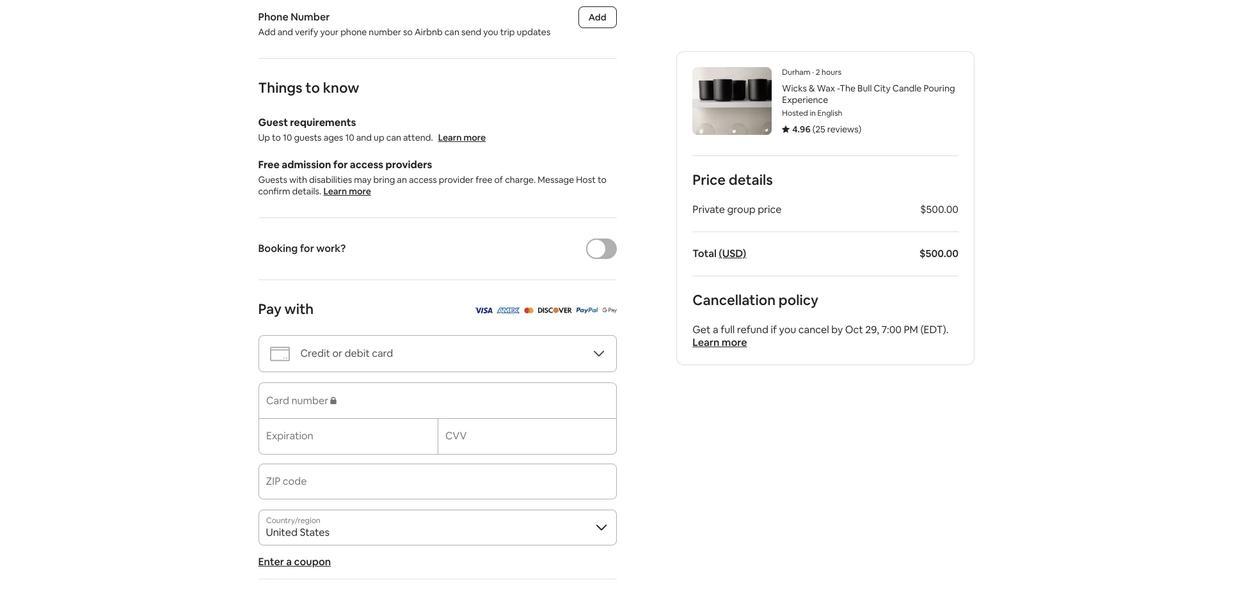 Task type: describe. For each thing, give the bounding box(es) containing it.
ages
[[324, 132, 343, 143]]

cancel
[[799, 323, 829, 337]]

learn more link for free admission for access providers
[[324, 186, 371, 197]]

of
[[495, 174, 503, 186]]

reviews
[[827, 124, 859, 135]]

2 discover card image from the top
[[538, 308, 572, 314]]

cancellation policy
[[693, 291, 818, 309]]

attend.
[[403, 132, 433, 143]]

refund
[[737, 323, 769, 337]]

english
[[818, 108, 842, 118]]

to inside guests with disabilities may bring an access provider free of charge. message host to confirm details.
[[598, 174, 607, 186]]

price details
[[693, 171, 773, 189]]

pay with
[[258, 300, 314, 318]]

booking
[[258, 242, 298, 255]]

0 horizontal spatial learn
[[324, 186, 347, 197]]

guests
[[294, 132, 322, 143]]

wax
[[817, 83, 835, 94]]

states
[[300, 526, 330, 540]]

airbnb
[[415, 26, 443, 38]]

the
[[840, 83, 856, 94]]

1 mastercard image from the top
[[524, 303, 534, 317]]

total
[[693, 247, 717, 261]]

can for guest requirements
[[387, 132, 401, 143]]

free
[[258, 158, 280, 172]]

phone
[[258, 10, 289, 24]]

wicks
[[782, 83, 807, 94]]

1 10 from the left
[[283, 132, 292, 143]]

more inside guest requirements up to 10 guests ages 10 and up can attend. learn more
[[464, 132, 486, 143]]

confirm
[[258, 186, 290, 197]]

may
[[354, 174, 372, 186]]

learn inside guest requirements up to 10 guests ages 10 and up can attend. learn more
[[438, 132, 462, 143]]

oct
[[845, 323, 863, 337]]

get a full refund if you cancel by oct 29, 7:00 pm (edt). learn more
[[693, 323, 949, 350]]

add inside the phone number add and verify your phone number so airbnb can send you trip updates
[[258, 26, 276, 38]]

get
[[693, 323, 711, 337]]

charge.
[[505, 174, 536, 186]]

know
[[323, 79, 359, 97]]

with for pay
[[285, 300, 314, 318]]

guests with disabilities may bring an access provider free of charge. message host to confirm details.
[[258, 174, 609, 197]]

guests
[[258, 174, 287, 186]]

details.
[[292, 186, 322, 197]]

if
[[771, 323, 777, 337]]

message
[[538, 174, 574, 186]]

american express card image
[[497, 303, 520, 317]]

full
[[721, 323, 735, 337]]

pouring
[[924, 83, 955, 94]]

(usd) button
[[719, 247, 746, 261]]

guest requirements up to 10 guests ages 10 and up can attend. learn more
[[258, 116, 486, 143]]

by
[[831, 323, 843, 337]]

credit
[[301, 347, 330, 360]]

0 vertical spatial for
[[333, 158, 348, 172]]

learn inside get a full refund if you cancel by oct 29, 7:00 pm (edt). learn more
[[693, 336, 720, 350]]

durham
[[782, 67, 811, 77]]

in
[[810, 108, 816, 118]]

united states button
[[258, 510, 617, 546]]

number
[[369, 26, 401, 38]]

free
[[476, 174, 493, 186]]

providers
[[386, 158, 432, 172]]

details
[[729, 171, 773, 189]]

american express card image
[[497, 308, 520, 314]]

things
[[258, 79, 303, 97]]

enter a coupon
[[258, 556, 331, 569]]

cancellation
[[693, 291, 776, 309]]

more inside get a full refund if you cancel by oct 29, 7:00 pm (edt). learn more
[[722, 336, 747, 350]]

coupon
[[294, 556, 331, 569]]

(
[[813, 124, 815, 135]]

things to know
[[258, 79, 359, 97]]

0 horizontal spatial access
[[350, 158, 384, 172]]

paypal image
[[576, 303, 599, 317]]

trip
[[500, 26, 515, 38]]

1 visa card image from the top
[[474, 303, 493, 317]]

·
[[812, 67, 814, 77]]

bull
[[858, 83, 872, 94]]

price
[[693, 171, 726, 189]]

add button
[[579, 6, 617, 28]]

hosted
[[782, 108, 808, 118]]

2 visa card image from the top
[[474, 308, 493, 314]]

candle
[[893, 83, 922, 94]]

access inside guests with disabilities may bring an access provider free of charge. message host to confirm details.
[[409, 174, 437, 186]]

up
[[258, 132, 270, 143]]

1 google pay image from the top
[[602, 303, 617, 317]]

0 horizontal spatial more
[[349, 186, 371, 197]]

private group price
[[693, 203, 782, 216]]

1 horizontal spatial to
[[306, 79, 320, 97]]

learn more link for guest requirements
[[438, 132, 486, 143]]



Task type: locate. For each thing, give the bounding box(es) containing it.
25
[[815, 124, 825, 135]]

2 vertical spatial more
[[722, 336, 747, 350]]

and left 'up'
[[356, 132, 372, 143]]

4.96 ( 25 reviews )
[[792, 124, 862, 135]]

$500.00 for total
[[920, 247, 959, 261]]

learn more
[[324, 186, 371, 197]]

hours
[[822, 67, 842, 77]]

0 horizontal spatial and
[[278, 26, 293, 38]]

can inside the phone number add and verify your phone number so airbnb can send you trip updates
[[445, 26, 460, 38]]

1 horizontal spatial add
[[589, 12, 607, 23]]

city
[[874, 83, 891, 94]]

2
[[816, 67, 820, 77]]

1 vertical spatial access
[[409, 174, 437, 186]]

0 vertical spatial add
[[589, 12, 607, 23]]

1 horizontal spatial 10
[[345, 132, 354, 143]]

&
[[809, 83, 815, 94]]

discover card image left paypal icon
[[538, 303, 572, 317]]

1 horizontal spatial access
[[409, 174, 437, 186]]

credit card image
[[269, 343, 290, 365]]

0 vertical spatial and
[[278, 26, 293, 38]]

you inside the phone number add and verify your phone number so airbnb can send you trip updates
[[483, 26, 499, 38]]

1 vertical spatial and
[[356, 132, 372, 143]]

enter a coupon button
[[258, 556, 331, 569]]

or
[[333, 347, 343, 360]]

0 horizontal spatial learn more link
[[324, 186, 371, 197]]

united states
[[266, 526, 330, 540]]

can
[[445, 26, 460, 38], [387, 132, 401, 143]]

pay
[[258, 300, 282, 318]]

credit or debit card
[[301, 347, 393, 360]]

you inside get a full refund if you cancel by oct 29, 7:00 pm (edt). learn more
[[779, 323, 796, 337]]

more up "free"
[[464, 132, 486, 143]]

to right up
[[272, 132, 281, 143]]

free admission for access providers
[[258, 158, 432, 172]]

booking for work?
[[258, 242, 346, 255]]

guest
[[258, 116, 288, 129]]

can inside guest requirements up to 10 guests ages 10 and up can attend. learn more
[[387, 132, 401, 143]]

admission
[[282, 158, 331, 172]]

your
[[320, 26, 339, 38]]

1 horizontal spatial learn more link
[[438, 132, 486, 143]]

1 vertical spatial learn
[[324, 186, 347, 197]]

1 discover card image from the top
[[538, 303, 572, 317]]

and inside the phone number add and verify your phone number so airbnb can send you trip updates
[[278, 26, 293, 38]]

7:00
[[882, 323, 902, 337]]

an
[[397, 174, 407, 186]]

disabilities
[[309, 174, 352, 186]]

more right get
[[722, 336, 747, 350]]

access up may
[[350, 158, 384, 172]]

to left know
[[306, 79, 320, 97]]

1 horizontal spatial learn
[[438, 132, 462, 143]]

)
[[859, 124, 862, 135]]

mastercard image right american express card icon
[[524, 303, 534, 317]]

a right enter
[[286, 556, 292, 569]]

learn more link down cancellation
[[693, 336, 747, 350]]

0 vertical spatial access
[[350, 158, 384, 172]]

durham · 2 hours wicks & wax -the bull city candle pouring experience hosted in english
[[782, 67, 955, 118]]

4.96
[[792, 124, 811, 135]]

to inside guest requirements up to 10 guests ages 10 and up can attend. learn more
[[272, 132, 281, 143]]

paypal image
[[576, 308, 599, 314]]

enter
[[258, 556, 284, 569]]

total (usd)
[[693, 247, 746, 261]]

card
[[372, 347, 393, 360]]

access
[[350, 158, 384, 172], [409, 174, 437, 186]]

2 horizontal spatial to
[[598, 174, 607, 186]]

united
[[266, 526, 298, 540]]

10
[[283, 132, 292, 143], [345, 132, 354, 143]]

with down admission
[[289, 174, 307, 186]]

verify
[[295, 26, 318, 38]]

google pay image right paypal image
[[602, 308, 617, 314]]

2 10 from the left
[[345, 132, 354, 143]]

and down "phone"
[[278, 26, 293, 38]]

mastercard image right american express card image
[[524, 308, 534, 314]]

29,
[[865, 323, 879, 337]]

0 vertical spatial a
[[713, 323, 718, 337]]

2 google pay image from the top
[[602, 308, 617, 314]]

2 horizontal spatial learn more link
[[693, 336, 747, 350]]

a for get
[[713, 323, 718, 337]]

google pay image
[[602, 303, 617, 317], [602, 308, 617, 314]]

$500.00 for private group price
[[920, 203, 959, 216]]

1 horizontal spatial you
[[779, 323, 796, 337]]

private
[[693, 203, 725, 216]]

discover card image left paypal image
[[538, 308, 572, 314]]

0 vertical spatial $500.00
[[920, 203, 959, 216]]

and
[[278, 26, 293, 38], [356, 132, 372, 143]]

0 vertical spatial you
[[483, 26, 499, 38]]

0 horizontal spatial a
[[286, 556, 292, 569]]

-
[[837, 83, 840, 94]]

1 vertical spatial a
[[286, 556, 292, 569]]

learn more link down free admission for access providers
[[324, 186, 371, 197]]

1 vertical spatial to
[[272, 132, 281, 143]]

0 horizontal spatial to
[[272, 132, 281, 143]]

up
[[374, 132, 385, 143]]

for
[[333, 158, 348, 172], [300, 242, 314, 255]]

with right pay
[[285, 300, 314, 318]]

and inside guest requirements up to 10 guests ages 10 and up can attend. learn more
[[356, 132, 372, 143]]

with inside guests with disabilities may bring an access provider free of charge. message host to confirm details.
[[289, 174, 307, 186]]

pm
[[904, 323, 918, 337]]

0 horizontal spatial 10
[[283, 132, 292, 143]]

experience
[[782, 94, 828, 106]]

(edt).
[[921, 323, 949, 337]]

a left full
[[713, 323, 718, 337]]

0 vertical spatial more
[[464, 132, 486, 143]]

0 horizontal spatial for
[[300, 242, 314, 255]]

0 vertical spatial learn
[[438, 132, 462, 143]]

1 vertical spatial more
[[349, 186, 371, 197]]

None text field
[[266, 481, 609, 494]]

with for guests
[[289, 174, 307, 186]]

1 vertical spatial you
[[779, 323, 796, 337]]

visa card image
[[474, 303, 493, 317], [474, 308, 493, 314]]

1 horizontal spatial and
[[356, 132, 372, 143]]

1 horizontal spatial can
[[445, 26, 460, 38]]

1 vertical spatial add
[[258, 26, 276, 38]]

so
[[403, 26, 413, 38]]

2 vertical spatial learn
[[693, 336, 720, 350]]

(usd)
[[719, 247, 746, 261]]

0 horizontal spatial can
[[387, 132, 401, 143]]

to
[[306, 79, 320, 97], [272, 132, 281, 143], [598, 174, 607, 186]]

can left send at the left top
[[445, 26, 460, 38]]

host
[[576, 174, 596, 186]]

$500.00
[[920, 203, 959, 216], [920, 247, 959, 261]]

learn left full
[[693, 336, 720, 350]]

discover card image
[[538, 303, 572, 317], [538, 308, 572, 314]]

learn right attend.
[[438, 132, 462, 143]]

united states element
[[258, 510, 617, 546]]

policy
[[779, 291, 818, 309]]

0 vertical spatial with
[[289, 174, 307, 186]]

price
[[758, 203, 782, 216]]

10 left guests
[[283, 132, 292, 143]]

you right the if at right bottom
[[779, 323, 796, 337]]

to right host
[[598, 174, 607, 186]]

learn down free admission for access providers
[[324, 186, 347, 197]]

2 horizontal spatial more
[[722, 336, 747, 350]]

bring
[[374, 174, 395, 186]]

access down "providers" in the top left of the page
[[409, 174, 437, 186]]

send
[[462, 26, 482, 38]]

number
[[291, 10, 330, 24]]

add
[[589, 12, 607, 23], [258, 26, 276, 38]]

learn
[[438, 132, 462, 143], [324, 186, 347, 197], [693, 336, 720, 350]]

a for enter
[[286, 556, 292, 569]]

1 vertical spatial $500.00
[[920, 247, 959, 261]]

updates
[[517, 26, 551, 38]]

2 vertical spatial learn more link
[[693, 336, 747, 350]]

2 horizontal spatial learn
[[693, 336, 720, 350]]

can for phone number
[[445, 26, 460, 38]]

mastercard image
[[524, 303, 534, 317], [524, 308, 534, 314]]

you left "trip"
[[483, 26, 499, 38]]

more left bring
[[349, 186, 371, 197]]

group
[[727, 203, 756, 216]]

work?
[[316, 242, 346, 255]]

provider
[[439, 174, 474, 186]]

1 horizontal spatial for
[[333, 158, 348, 172]]

with
[[289, 174, 307, 186], [285, 300, 314, 318]]

add inside button
[[589, 12, 607, 23]]

can right 'up'
[[387, 132, 401, 143]]

1 vertical spatial learn more link
[[324, 186, 371, 197]]

1 horizontal spatial a
[[713, 323, 718, 337]]

a
[[713, 323, 718, 337], [286, 556, 292, 569]]

2 mastercard image from the top
[[524, 308, 534, 314]]

2 vertical spatial to
[[598, 174, 607, 186]]

for left the work?
[[300, 242, 314, 255]]

1 vertical spatial with
[[285, 300, 314, 318]]

learn more link up the provider
[[438, 132, 486, 143]]

phone number add and verify your phone number so airbnb can send you trip updates
[[258, 10, 551, 38]]

0 horizontal spatial add
[[258, 26, 276, 38]]

0 vertical spatial learn more link
[[438, 132, 486, 143]]

0 vertical spatial can
[[445, 26, 460, 38]]

a inside get a full refund if you cancel by oct 29, 7:00 pm (edt). learn more
[[713, 323, 718, 337]]

more
[[464, 132, 486, 143], [349, 186, 371, 197], [722, 336, 747, 350]]

visa card image left american express card image
[[474, 308, 493, 314]]

1 horizontal spatial more
[[464, 132, 486, 143]]

10 right the ages
[[345, 132, 354, 143]]

0 vertical spatial to
[[306, 79, 320, 97]]

debit
[[345, 347, 370, 360]]

1 vertical spatial can
[[387, 132, 401, 143]]

0 horizontal spatial you
[[483, 26, 499, 38]]

visa card image left american express card icon
[[474, 303, 493, 317]]

you
[[483, 26, 499, 38], [779, 323, 796, 337]]

for up disabilities
[[333, 158, 348, 172]]

1 vertical spatial for
[[300, 242, 314, 255]]

google pay image right paypal icon
[[602, 303, 617, 317]]



Task type: vqa. For each thing, say whether or not it's contained in the screenshot.
Terms
no



